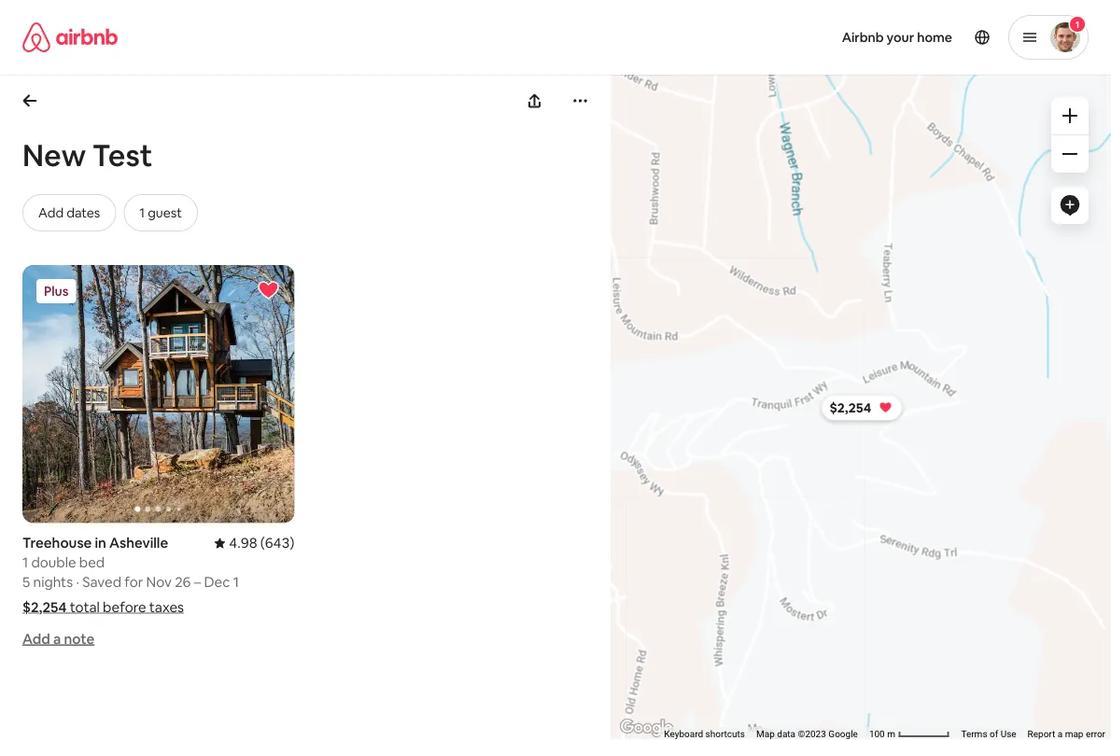 Task type: vqa. For each thing, say whether or not it's contained in the screenshot.
$2,254 button
yes



Task type: locate. For each thing, give the bounding box(es) containing it.
add for add a note
[[22, 630, 50, 648]]

new test
[[22, 135, 152, 175]]

dec
[[204, 573, 230, 592]]

1 horizontal spatial a
[[1058, 729, 1063, 740]]

1 vertical spatial a
[[1058, 729, 1063, 740]]

nov
[[146, 573, 172, 592]]

1 vertical spatial add
[[22, 630, 50, 648]]

0 horizontal spatial a
[[53, 630, 61, 648]]

add left the note
[[22, 630, 50, 648]]

double
[[31, 554, 76, 572]]

group
[[22, 265, 294, 524]]

saved
[[82, 573, 121, 592]]

100 m
[[869, 729, 898, 740]]

treehouse in asheville 1 double bed 5 nights · saved for nov 26 – dec 1 $2,254 total before taxes
[[22, 534, 239, 617]]

a left map
[[1058, 729, 1063, 740]]

1 left guest
[[139, 204, 145, 221]]

$2,254 button
[[821, 395, 902, 421]]

1 vertical spatial $2,254
[[22, 599, 67, 617]]

1 inside 'dropdown button'
[[139, 204, 145, 221]]

0 horizontal spatial $2,254
[[22, 599, 67, 617]]

note
[[64, 630, 94, 648]]

a left the note
[[53, 630, 61, 648]]

add dates button
[[22, 194, 116, 232]]

google
[[828, 729, 858, 740]]

of
[[990, 729, 998, 740]]

0 vertical spatial $2,254
[[829, 399, 871, 416]]

–
[[194, 573, 201, 592]]

4.98
[[229, 534, 257, 552]]

26
[[175, 573, 191, 592]]

total
[[70, 599, 100, 617]]

1 button
[[1008, 15, 1089, 60]]

home
[[917, 29, 952, 46]]

report
[[1028, 729, 1055, 740]]

remove from wishlist: treehouse in asheville image
[[257, 279, 279, 302]]

report a map error
[[1028, 729, 1105, 740]]

zoom in image
[[1063, 108, 1077, 123]]

(643)
[[260, 534, 294, 552]]

add left dates
[[38, 204, 64, 221]]

for
[[124, 573, 143, 592]]

your
[[887, 29, 914, 46]]

0 vertical spatial a
[[53, 630, 61, 648]]

add a place to the map image
[[1059, 194, 1081, 217]]

1 horizontal spatial $2,254
[[829, 399, 871, 416]]

add for add dates
[[38, 204, 64, 221]]

1 guest button
[[124, 194, 198, 232]]

terms of use link
[[961, 729, 1016, 740]]

keyboard
[[664, 729, 703, 740]]

add
[[38, 204, 64, 221], [22, 630, 50, 648]]

a for add
[[53, 630, 61, 648]]

add inside dropdown button
[[38, 204, 64, 221]]

google image
[[616, 716, 677, 740]]

$2,254 inside button
[[829, 399, 871, 416]]

$2,254
[[829, 399, 871, 416], [22, 599, 67, 617]]

1
[[1075, 18, 1080, 30], [139, 204, 145, 221], [22, 554, 28, 572], [233, 573, 239, 592]]

0 vertical spatial add
[[38, 204, 64, 221]]

©2023
[[798, 729, 826, 740]]

google map
including 1 saved stay. region
[[387, 19, 1111, 740]]

a
[[53, 630, 61, 648], [1058, 729, 1063, 740]]

1 up zoom in image
[[1075, 18, 1080, 30]]

airbnb
[[842, 29, 884, 46]]

4.98 (643)
[[229, 534, 294, 552]]



Task type: describe. For each thing, give the bounding box(es) containing it.
5
[[22, 573, 30, 592]]

100 m button
[[864, 727, 956, 740]]

keyboard shortcuts button
[[664, 728, 745, 740]]

map data ©2023 google
[[756, 729, 858, 740]]

a for report
[[1058, 729, 1063, 740]]

taxes
[[149, 599, 184, 617]]

asheville
[[109, 534, 168, 552]]

airbnb your home link
[[831, 18, 964, 57]]

airbnb your home
[[842, 29, 952, 46]]

error
[[1086, 729, 1105, 740]]

shortcuts
[[705, 729, 745, 740]]

1 inside dropdown button
[[1075, 18, 1080, 30]]

100
[[869, 729, 885, 740]]

add a note button
[[22, 630, 94, 648]]

new
[[22, 135, 86, 175]]

guest
[[148, 204, 182, 221]]

use
[[1001, 729, 1016, 740]]

keyboard shortcuts
[[664, 729, 745, 740]]

1 guest
[[139, 204, 182, 221]]

data
[[777, 729, 796, 740]]

map
[[756, 729, 775, 740]]

m
[[887, 729, 895, 740]]

zoom out image
[[1063, 147, 1077, 162]]

4.98 out of 5 average rating,  643 reviews image
[[214, 534, 294, 552]]

map
[[1065, 729, 1084, 740]]

nights
[[33, 573, 73, 592]]

$2,254 inside treehouse in asheville 1 double bed 5 nights · saved for nov 26 – dec 1 $2,254 total before taxes
[[22, 599, 67, 617]]

test
[[92, 135, 152, 175]]

report a map error link
[[1028, 729, 1105, 740]]

1 right dec
[[233, 573, 239, 592]]

bed
[[79, 554, 105, 572]]

before
[[103, 599, 146, 617]]

·
[[76, 573, 79, 592]]

in
[[95, 534, 106, 552]]

add dates
[[38, 204, 100, 221]]

terms of use
[[961, 729, 1016, 740]]

terms
[[961, 729, 987, 740]]

treehouse
[[22, 534, 92, 552]]

dates
[[66, 204, 100, 221]]

1 up 5
[[22, 554, 28, 572]]

profile element
[[578, 0, 1089, 75]]

add a note
[[22, 630, 94, 648]]



